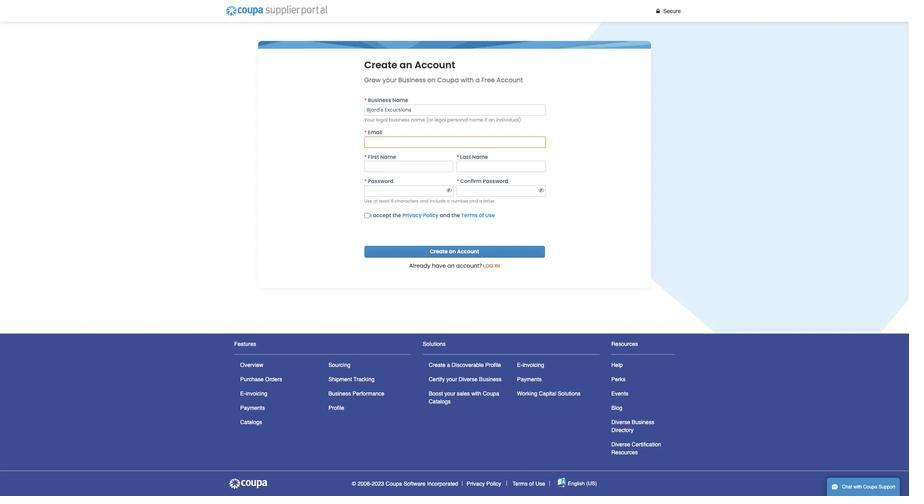 Task type: describe. For each thing, give the bounding box(es) containing it.
i accept the privacy policy and the terms of use
[[370, 212, 495, 219]]

1 vertical spatial payments link
[[240, 405, 265, 411]]

2023
[[372, 480, 384, 487]]

0 vertical spatial policy
[[423, 212, 439, 219]]

1 vertical spatial of
[[529, 480, 534, 487]]

sourcing
[[329, 362, 351, 368]]

a right include in the left top of the page
[[447, 198, 450, 204]]

1 resources from the top
[[612, 341, 638, 347]]

characters
[[395, 198, 419, 204]]

diverse business directory
[[612, 419, 655, 433]]

directory
[[612, 427, 634, 433]]

business performance
[[329, 390, 385, 397]]

0 vertical spatial coupa supplier portal image
[[222, 2, 331, 20]]

2 legal from the left
[[435, 117, 446, 123]]

log in link
[[482, 262, 500, 272]]

2006-
[[358, 480, 372, 487]]

* password
[[364, 178, 394, 185]]

email
[[368, 129, 383, 136]]

accept
[[373, 212, 391, 219]]

business down shipment
[[329, 390, 351, 397]]

at
[[373, 198, 378, 204]]

confirm
[[460, 178, 482, 185]]

in
[[495, 262, 500, 270]]

working capital solutions link
[[517, 390, 581, 397]]

1 vertical spatial catalogs
[[240, 419, 262, 425]]

performance
[[353, 390, 385, 397]]

i
[[370, 212, 372, 219]]

create an account
[[430, 248, 479, 255]]

2 name from the left
[[469, 117, 484, 123]]

least
[[379, 198, 390, 204]]

blog
[[612, 405, 623, 411]]

include
[[430, 198, 446, 204]]

© 2006-2023 coupa software incorporated
[[352, 480, 458, 487]]

sourcing link
[[329, 362, 351, 368]]

business inside diverse business directory
[[632, 419, 655, 425]]

purchase orders
[[240, 376, 282, 382]]

certify
[[429, 376, 445, 382]]

fw image for * confirm password
[[538, 188, 545, 193]]

diverse certification resources
[[612, 441, 661, 455]]

events
[[612, 390, 629, 397]]

1 horizontal spatial e-invoicing link
[[517, 362, 544, 368]]

number
[[451, 198, 468, 204]]

individual)
[[496, 117, 521, 123]]

* for * confirm password
[[457, 178, 459, 185]]

* last name
[[457, 153, 488, 161]]

purchase orders link
[[240, 376, 282, 382]]

events link
[[612, 390, 629, 397]]

english (us)
[[568, 481, 597, 486]]

catalogs link
[[240, 419, 262, 425]]

0 horizontal spatial e-invoicing
[[240, 390, 267, 397]]

* confirm password
[[457, 178, 509, 185]]

first
[[368, 153, 379, 161]]

0 vertical spatial use
[[364, 198, 372, 204]]

a left 'letter.'
[[479, 198, 482, 204]]

blog link
[[612, 405, 623, 411]]

boost your sales with coupa catalogs
[[429, 390, 499, 405]]

shipment tracking
[[329, 376, 375, 382]]

0 horizontal spatial solutions
[[423, 341, 446, 347]]

coupa inside chat with coupa support button
[[864, 484, 878, 490]]

your legal business name (or legal personal name if an individual)
[[364, 117, 521, 123]]

an inside button
[[449, 248, 456, 255]]

* for * password
[[364, 178, 367, 185]]

business performance link
[[329, 390, 385, 397]]

business inside create an account grow your business on coupa with a free account
[[398, 75, 426, 85]]

2 horizontal spatial fw image
[[655, 8, 662, 14]]

use at least 8 characters and include a number and a letter.
[[364, 198, 496, 204]]

overview link
[[240, 362, 263, 368]]

create for create a discoverable profile
[[429, 362, 446, 368]]

0 vertical spatial diverse
[[459, 376, 478, 382]]

your for boost
[[445, 390, 455, 397]]

free
[[482, 75, 495, 85]]

with inside button
[[854, 484, 862, 490]]

on
[[428, 75, 436, 85]]

log in button
[[483, 262, 500, 270]]

letter.
[[484, 198, 496, 204]]

diverse for diverse certification resources
[[612, 441, 630, 448]]

coupa right 2023
[[386, 480, 402, 487]]

profile link
[[329, 405, 344, 411]]

privacy policy
[[467, 480, 501, 487]]

1 vertical spatial e-invoicing link
[[240, 390, 267, 397]]

name for * first name
[[380, 153, 396, 161]]

* business name
[[364, 96, 408, 104]]

perks
[[612, 376, 626, 382]]

an inside create an account grow your business on coupa with a free account
[[400, 58, 412, 72]]

2 the from the left
[[452, 212, 460, 219]]

support
[[879, 484, 896, 490]]

1 vertical spatial privacy policy link
[[467, 480, 501, 487]]

catalogs inside boost your sales with coupa catalogs
[[429, 398, 451, 405]]

* first name
[[364, 153, 396, 161]]

orders
[[265, 376, 282, 382]]

* email
[[364, 129, 383, 136]]

0 horizontal spatial privacy policy link
[[402, 212, 439, 219]]

1 horizontal spatial e-invoicing
[[517, 362, 544, 368]]

certify your diverse business
[[429, 376, 502, 382]]



Task type: locate. For each thing, give the bounding box(es) containing it.
1 horizontal spatial of
[[529, 480, 534, 487]]

0 horizontal spatial terms of use link
[[461, 212, 495, 219]]

diverse certification resources link
[[612, 441, 661, 455]]

1 name from the left
[[411, 117, 425, 123]]

1 horizontal spatial profile
[[485, 362, 501, 368]]

and for the
[[440, 212, 450, 219]]

with right chat
[[854, 484, 862, 490]]

chat
[[842, 484, 852, 490]]

1 vertical spatial account
[[497, 75, 523, 85]]

1 horizontal spatial account
[[457, 248, 479, 255]]

0 horizontal spatial the
[[393, 212, 401, 219]]

invoicing down purchase
[[246, 390, 267, 397]]

0 vertical spatial e-invoicing
[[517, 362, 544, 368]]

payments up catalogs link
[[240, 405, 265, 411]]

privacy
[[402, 212, 422, 219], [467, 480, 485, 487]]

if
[[485, 117, 487, 123]]

1 vertical spatial payments
[[240, 405, 265, 411]]

business
[[389, 117, 410, 123]]

your
[[364, 117, 375, 123]]

create up grow
[[364, 58, 397, 72]]

create a discoverable profile
[[429, 362, 501, 368]]

None text field
[[457, 161, 546, 172]]

0 horizontal spatial payments
[[240, 405, 265, 411]]

0 vertical spatial payments
[[517, 376, 542, 382]]

0 vertical spatial create
[[364, 58, 397, 72]]

* for * business name
[[364, 96, 367, 104]]

1 vertical spatial solutions
[[558, 390, 581, 397]]

0 vertical spatial invoicing
[[523, 362, 544, 368]]

* left email
[[364, 129, 367, 136]]

0 vertical spatial of
[[479, 212, 484, 219]]

1 horizontal spatial payments
[[517, 376, 542, 382]]

1 horizontal spatial terms of use link
[[513, 480, 545, 487]]

and
[[420, 198, 429, 204], [470, 198, 478, 204], [440, 212, 450, 219]]

name up "business"
[[392, 96, 408, 104]]

0 vertical spatial with
[[461, 75, 474, 85]]

password up least
[[368, 178, 394, 185]]

1 vertical spatial diverse
[[612, 419, 630, 425]]

create inside button
[[430, 248, 448, 255]]

your for certify
[[446, 376, 457, 382]]

name left '(or'
[[411, 117, 425, 123]]

0 horizontal spatial privacy
[[402, 212, 422, 219]]

terms of use
[[513, 480, 545, 487]]

e- up working
[[517, 362, 523, 368]]

account inside button
[[457, 248, 479, 255]]

0 horizontal spatial terms
[[461, 212, 478, 219]]

policy left terms of use
[[487, 480, 501, 487]]

payments up working
[[517, 376, 542, 382]]

perks link
[[612, 376, 626, 382]]

2 horizontal spatial and
[[470, 198, 478, 204]]

help
[[612, 362, 623, 368]]

already have an account? log in
[[409, 262, 500, 270]]

e-invoicing down purchase
[[240, 390, 267, 397]]

and down include in the left top of the page
[[440, 212, 450, 219]]

coupa inside create an account grow your business on coupa with a free account
[[437, 75, 459, 85]]

0 horizontal spatial and
[[420, 198, 429, 204]]

privacy down 'characters' at the top left of the page
[[402, 212, 422, 219]]

e-invoicing up working
[[517, 362, 544, 368]]

coupa left support
[[864, 484, 878, 490]]

0 vertical spatial profile
[[485, 362, 501, 368]]

(us)
[[586, 481, 597, 486]]

1 horizontal spatial name
[[469, 117, 484, 123]]

create up certify
[[429, 362, 446, 368]]

* for * last name
[[457, 153, 459, 161]]

0 horizontal spatial fw image
[[446, 188, 453, 193]]

1 the from the left
[[393, 212, 401, 219]]

a inside create an account grow your business on coupa with a free account
[[476, 75, 480, 85]]

have
[[432, 262, 446, 270]]

2 vertical spatial use
[[536, 480, 545, 487]]

*
[[364, 96, 367, 104], [364, 129, 367, 136], [364, 153, 367, 161], [457, 153, 459, 161], [364, 178, 367, 185], [457, 178, 459, 185]]

create
[[364, 58, 397, 72], [430, 248, 448, 255], [429, 362, 446, 368]]

solutions up certify
[[423, 341, 446, 347]]

1 vertical spatial resources
[[612, 449, 638, 455]]

0 vertical spatial e-invoicing link
[[517, 362, 544, 368]]

with inside create an account grow your business on coupa with a free account
[[461, 75, 474, 85]]

the down number
[[452, 212, 460, 219]]

use left english
[[536, 480, 545, 487]]

account up on
[[415, 58, 455, 72]]

1 vertical spatial policy
[[487, 480, 501, 487]]

1 horizontal spatial fw image
[[538, 188, 545, 193]]

0 vertical spatial privacy
[[402, 212, 422, 219]]

features
[[234, 341, 256, 347]]

0 horizontal spatial of
[[479, 212, 484, 219]]

8
[[391, 198, 394, 204]]

* up your
[[364, 96, 367, 104]]

1 vertical spatial your
[[446, 376, 457, 382]]

1 vertical spatial create
[[430, 248, 448, 255]]

your inside boost your sales with coupa catalogs
[[445, 390, 455, 397]]

e- for the right e-invoicing "link"
[[517, 362, 523, 368]]

1 horizontal spatial policy
[[487, 480, 501, 487]]

0 vertical spatial catalogs
[[429, 398, 451, 405]]

2 horizontal spatial account
[[497, 75, 523, 85]]

secure
[[663, 8, 681, 14]]

0 vertical spatial terms
[[461, 212, 478, 219]]

coupa right sales
[[483, 390, 499, 397]]

certify your diverse business link
[[429, 376, 502, 382]]

terms right privacy policy
[[513, 480, 528, 487]]

shipment tracking link
[[329, 376, 375, 382]]

chat with coupa support
[[842, 484, 896, 490]]

1 vertical spatial e-
[[240, 390, 246, 397]]

terms down number
[[461, 212, 478, 219]]

name for * business name
[[392, 96, 408, 104]]

0 vertical spatial account
[[415, 58, 455, 72]]

0 horizontal spatial account
[[415, 58, 455, 72]]

1 vertical spatial terms
[[513, 480, 528, 487]]

use left at
[[364, 198, 372, 204]]

with
[[461, 75, 474, 85], [472, 390, 481, 397], [854, 484, 862, 490]]

account?
[[456, 262, 482, 270]]

0 horizontal spatial e-invoicing link
[[240, 390, 267, 397]]

1 vertical spatial invoicing
[[246, 390, 267, 397]]

legal right your
[[376, 117, 388, 123]]

name right first
[[380, 153, 396, 161]]

coupa inside boost your sales with coupa catalogs
[[483, 390, 499, 397]]

with right sales
[[472, 390, 481, 397]]

create an account grow your business on coupa with a free account
[[364, 58, 523, 85]]

©
[[352, 480, 356, 487]]

1 vertical spatial use
[[485, 212, 495, 219]]

* for * email
[[364, 129, 367, 136]]

2 vertical spatial your
[[445, 390, 455, 397]]

name for * last name
[[472, 153, 488, 161]]

your inside create an account grow your business on coupa with a free account
[[383, 75, 397, 85]]

* left confirm at right top
[[457, 178, 459, 185]]

privacy right incorporated on the bottom of the page
[[467, 480, 485, 487]]

create up have
[[430, 248, 448, 255]]

(or
[[426, 117, 433, 123]]

business down discoverable
[[479, 376, 502, 382]]

2 vertical spatial account
[[457, 248, 479, 255]]

0 horizontal spatial name
[[411, 117, 425, 123]]

* for * first name
[[364, 153, 367, 161]]

grow
[[364, 75, 381, 85]]

account for create an account
[[457, 248, 479, 255]]

create inside create an account grow your business on coupa with a free account
[[364, 58, 397, 72]]

personal
[[447, 117, 468, 123]]

policy
[[423, 212, 439, 219], [487, 480, 501, 487]]

already
[[409, 262, 431, 270]]

1 horizontal spatial password
[[483, 178, 509, 185]]

0 horizontal spatial policy
[[423, 212, 439, 219]]

0 horizontal spatial use
[[364, 198, 372, 204]]

account for create an account grow your business on coupa with a free account
[[415, 58, 455, 72]]

and for include
[[420, 198, 429, 204]]

create an account button
[[364, 246, 545, 258]]

incorporated
[[427, 480, 458, 487]]

1 horizontal spatial privacy
[[467, 480, 485, 487]]

coupa
[[437, 75, 459, 85], [483, 390, 499, 397], [386, 480, 402, 487], [864, 484, 878, 490]]

terms of use link
[[461, 212, 495, 219], [513, 480, 545, 487]]

discoverable
[[452, 362, 484, 368]]

terms
[[461, 212, 478, 219], [513, 480, 528, 487]]

0 horizontal spatial profile
[[329, 405, 344, 411]]

invoicing
[[523, 362, 544, 368], [246, 390, 267, 397]]

profile right discoverable
[[485, 362, 501, 368]]

* down * first name in the left of the page
[[364, 178, 367, 185]]

fw image for * password
[[446, 188, 453, 193]]

working
[[517, 390, 538, 397]]

a left the free
[[476, 75, 480, 85]]

your
[[383, 75, 397, 85], [446, 376, 457, 382], [445, 390, 455, 397]]

1 password from the left
[[368, 178, 394, 185]]

2 horizontal spatial use
[[536, 480, 545, 487]]

0 vertical spatial payments link
[[517, 376, 542, 382]]

privacy policy link
[[402, 212, 439, 219], [467, 480, 501, 487]]

0 vertical spatial resources
[[612, 341, 638, 347]]

profile
[[485, 362, 501, 368], [329, 405, 344, 411]]

1 vertical spatial privacy
[[467, 480, 485, 487]]

2 vertical spatial diverse
[[612, 441, 630, 448]]

0 vertical spatial privacy policy link
[[402, 212, 439, 219]]

diverse
[[459, 376, 478, 382], [612, 419, 630, 425], [612, 441, 630, 448]]

1 vertical spatial coupa supplier portal image
[[228, 478, 268, 489]]

1 legal from the left
[[376, 117, 388, 123]]

account right the free
[[497, 75, 523, 85]]

payments link
[[517, 376, 542, 382], [240, 405, 265, 411]]

tracking
[[354, 376, 375, 382]]

0 horizontal spatial catalogs
[[240, 419, 262, 425]]

use down 'letter.'
[[485, 212, 495, 219]]

and right number
[[470, 198, 478, 204]]

with inside boost your sales with coupa catalogs
[[472, 390, 481, 397]]

name left 'if'
[[469, 117, 484, 123]]

and left include in the left top of the page
[[420, 198, 429, 204]]

password
[[368, 178, 394, 185], [483, 178, 509, 185]]

your right certify
[[446, 376, 457, 382]]

legal right '(or'
[[435, 117, 446, 123]]

0 vertical spatial solutions
[[423, 341, 446, 347]]

business left on
[[398, 75, 426, 85]]

resources
[[612, 341, 638, 347], [612, 449, 638, 455]]

2 vertical spatial with
[[854, 484, 862, 490]]

a left discoverable
[[447, 362, 450, 368]]

account
[[415, 58, 455, 72], [497, 75, 523, 85], [457, 248, 479, 255]]

capital
[[539, 390, 556, 397]]

1 vertical spatial with
[[472, 390, 481, 397]]

business down grow
[[368, 96, 391, 104]]

0 horizontal spatial legal
[[376, 117, 388, 123]]

diverse for diverse business directory
[[612, 419, 630, 425]]

diverse inside diverse certification resources
[[612, 441, 630, 448]]

password up 'letter.'
[[483, 178, 509, 185]]

1 horizontal spatial use
[[485, 212, 495, 219]]

last
[[460, 153, 471, 161]]

1 vertical spatial terms of use link
[[513, 480, 545, 487]]

1 vertical spatial e-invoicing
[[240, 390, 267, 397]]

2 resources from the top
[[612, 449, 638, 455]]

0 vertical spatial e-
[[517, 362, 523, 368]]

1 horizontal spatial and
[[440, 212, 450, 219]]

diverse down discoverable
[[459, 376, 478, 382]]

* left first
[[364, 153, 367, 161]]

e-
[[517, 362, 523, 368], [240, 390, 246, 397]]

diverse business directory link
[[612, 419, 655, 433]]

None password field
[[364, 185, 454, 197], [457, 185, 546, 197], [364, 185, 454, 197], [457, 185, 546, 197]]

1 horizontal spatial legal
[[435, 117, 446, 123]]

boost your sales with coupa catalogs link
[[429, 390, 499, 405]]

resources down the 'directory'
[[612, 449, 638, 455]]

policy down the use at least 8 characters and include a number and a letter.
[[423, 212, 439, 219]]

e-invoicing link down purchase
[[240, 390, 267, 397]]

diverse down the 'directory'
[[612, 441, 630, 448]]

1 vertical spatial profile
[[329, 405, 344, 411]]

create for create an account
[[430, 248, 448, 255]]

software
[[404, 480, 426, 487]]

e-invoicing link
[[517, 362, 544, 368], [240, 390, 267, 397]]

0 horizontal spatial password
[[368, 178, 394, 185]]

1 horizontal spatial terms
[[513, 480, 528, 487]]

0 vertical spatial terms of use link
[[461, 212, 495, 219]]

None checkbox
[[364, 213, 370, 218]]

a
[[476, 75, 480, 85], [447, 198, 450, 204], [479, 198, 482, 204], [447, 362, 450, 368]]

invoicing up working
[[523, 362, 544, 368]]

e- for the bottom e-invoicing "link"
[[240, 390, 246, 397]]

the right the 'accept'
[[393, 212, 401, 219]]

account up the account?
[[457, 248, 479, 255]]

boost
[[429, 390, 443, 397]]

resources link
[[612, 341, 638, 347]]

overview
[[240, 362, 263, 368]]

payments link up working
[[517, 376, 542, 382]]

2 vertical spatial create
[[429, 362, 446, 368]]

1 horizontal spatial privacy policy link
[[467, 480, 501, 487]]

0 vertical spatial your
[[383, 75, 397, 85]]

name right last
[[472, 153, 488, 161]]

sales
[[457, 390, 470, 397]]

solutions right the capital
[[558, 390, 581, 397]]

business up the 'directory'
[[632, 419, 655, 425]]

resources inside diverse certification resources
[[612, 449, 638, 455]]

* left last
[[457, 153, 459, 161]]

0 horizontal spatial payments link
[[240, 405, 265, 411]]

help link
[[612, 362, 623, 368]]

1 horizontal spatial payments link
[[517, 376, 542, 382]]

your left sales
[[445, 390, 455, 397]]

resources up help
[[612, 341, 638, 347]]

with left the free
[[461, 75, 474, 85]]

None text field
[[364, 104, 546, 115], [364, 137, 546, 148], [364, 161, 454, 172], [364, 104, 546, 115], [364, 137, 546, 148], [364, 161, 454, 172]]

coupa supplier portal image
[[222, 2, 331, 20], [228, 478, 268, 489]]

english
[[568, 481, 585, 486]]

certification
[[632, 441, 661, 448]]

e- down purchase
[[240, 390, 246, 397]]

shipment
[[329, 376, 352, 382]]

chat with coupa support button
[[827, 478, 900, 496]]

1 horizontal spatial catalogs
[[429, 398, 451, 405]]

log
[[483, 262, 494, 270]]

fw image
[[655, 8, 662, 14], [446, 188, 453, 193], [538, 188, 545, 193]]

1 horizontal spatial e-
[[517, 362, 523, 368]]

diverse up the 'directory'
[[612, 419, 630, 425]]

1 horizontal spatial the
[[452, 212, 460, 219]]

0 horizontal spatial e-
[[240, 390, 246, 397]]

purchase
[[240, 376, 264, 382]]

an
[[400, 58, 412, 72], [489, 117, 495, 123], [449, 248, 456, 255], [447, 262, 455, 270]]

coupa right on
[[437, 75, 459, 85]]

create a discoverable profile link
[[429, 362, 501, 368]]

use
[[364, 198, 372, 204], [485, 212, 495, 219], [536, 480, 545, 487]]

e-invoicing link up working
[[517, 362, 544, 368]]

1 horizontal spatial solutions
[[558, 390, 581, 397]]

create for create an account grow your business on coupa with a free account
[[364, 58, 397, 72]]

1 horizontal spatial invoicing
[[523, 362, 544, 368]]

payments link up catalogs link
[[240, 405, 265, 411]]

diverse inside diverse business directory
[[612, 419, 630, 425]]

profile down business performance link
[[329, 405, 344, 411]]

2 password from the left
[[483, 178, 509, 185]]

working capital solutions
[[517, 390, 581, 397]]

0 horizontal spatial invoicing
[[246, 390, 267, 397]]

your right grow
[[383, 75, 397, 85]]



Task type: vqa. For each thing, say whether or not it's contained in the screenshot.
Requests
no



